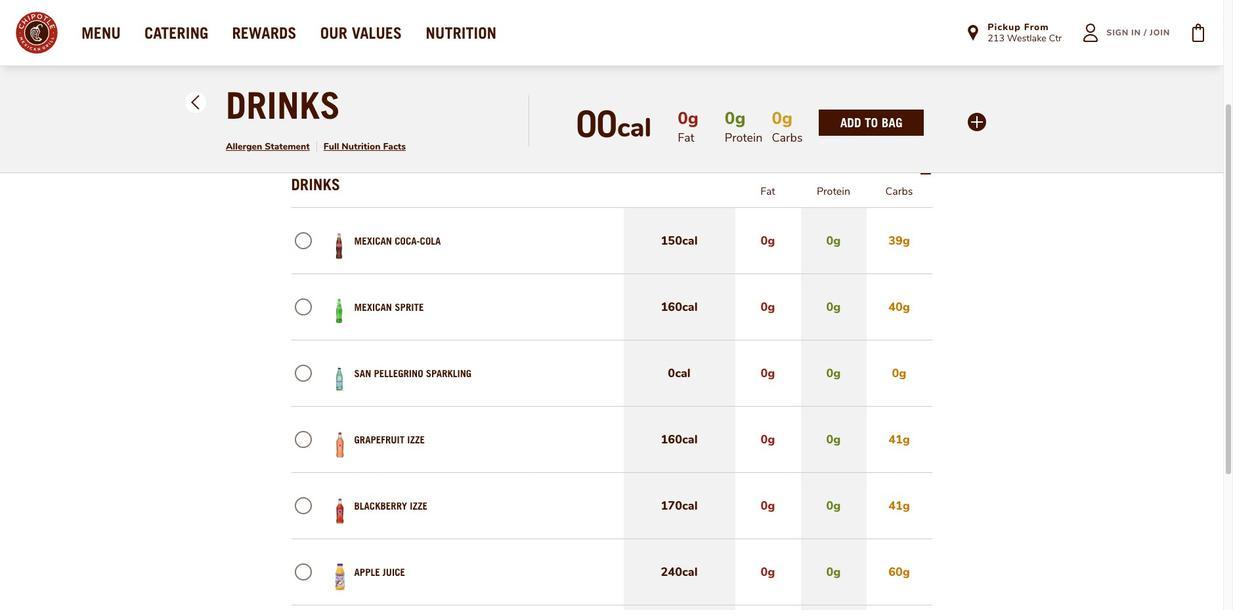 Task type: vqa. For each thing, say whether or not it's contained in the screenshot.
second Large from the bottom
no



Task type: locate. For each thing, give the bounding box(es) containing it.
1 deselect ingredient group image from the top
[[295, 233, 312, 250]]

41g for 170cal
[[889, 499, 910, 514]]

1 41g from the top
[[889, 432, 910, 448]]

1 vertical spatial 160cal
[[661, 432, 698, 448]]

1 vertical spatial 160cal definition
[[624, 407, 735, 473]]

drinks up statement
[[226, 83, 340, 127]]

40g definition
[[867, 275, 932, 340]]

definition
[[624, 606, 735, 611], [735, 606, 801, 611], [801, 606, 867, 611], [867, 606, 932, 611]]

0 vertical spatial drinks
[[226, 83, 340, 127]]

facts
[[383, 141, 406, 153]]

0cal
[[668, 366, 691, 382]]

deselect ingredient group image for 150cal
[[295, 233, 312, 250]]

0 vertical spatial 160cal definition
[[624, 275, 735, 340]]

mexican
[[354, 235, 392, 247], [354, 301, 392, 313]]

values
[[352, 24, 402, 42]]

1 definition from the left
[[624, 606, 735, 611]]

1 vertical spatial deselect ingredient group image
[[295, 432, 312, 449]]

2 160cal from the top
[[661, 432, 698, 448]]

1 vertical spatial drinks
[[291, 175, 340, 194]]

rewards link
[[232, 24, 297, 42]]

0g
[[678, 107, 699, 130], [725, 107, 746, 130], [772, 107, 793, 130], [761, 233, 775, 249], [827, 233, 841, 249], [761, 300, 775, 315], [827, 300, 841, 315], [761, 366, 775, 382], [827, 366, 841, 382], [892, 366, 907, 382], [761, 432, 775, 448], [827, 432, 841, 448], [761, 499, 775, 514], [827, 499, 841, 514], [761, 565, 775, 581], [827, 565, 841, 581]]

1 deselect ingredient group image from the top
[[295, 365, 312, 382]]

sign
[[1107, 27, 1129, 39]]

mexican left sprite
[[354, 301, 392, 313]]

0 vertical spatial 160cal
[[661, 300, 698, 315]]

2 mexican from the top
[[354, 301, 392, 313]]

0 vertical spatial 41g
[[889, 432, 910, 448]]

41g
[[889, 432, 910, 448], [889, 499, 910, 514]]

izze right grapefruit
[[407, 434, 425, 446]]

1 mexican from the top
[[354, 235, 392, 247]]

1 vertical spatial deselect ingredient group image
[[295, 299, 312, 316]]

1 vertical spatial 41g
[[889, 499, 910, 514]]

mexican left the coca-
[[354, 235, 392, 247]]

41g definition
[[867, 407, 932, 473], [867, 474, 932, 539]]

pellegrino
[[374, 368, 423, 380]]

0 vertical spatial mexican
[[354, 235, 392, 247]]

catering link
[[145, 24, 208, 42]]

full nutrition facts
[[324, 141, 406, 153]]

2 160cal definition from the top
[[624, 407, 735, 473]]

ctr
[[1049, 32, 1062, 45]]

drinks down full
[[291, 175, 340, 194]]

0 vertical spatial deselect ingredient group image
[[295, 233, 312, 250]]

1 160cal definition from the top
[[624, 275, 735, 340]]

deselect ingredient group image for 240cal
[[295, 564, 312, 581]]

deselect ingredient group image
[[295, 365, 312, 382], [295, 432, 312, 449], [295, 564, 312, 581]]

150cal definition
[[624, 208, 735, 274]]

2 vertical spatial deselect ingredient group image
[[295, 498, 312, 515]]

izze right blackberry
[[410, 500, 428, 512]]

deselect ingredient group image
[[295, 233, 312, 250], [295, 299, 312, 316], [295, 498, 312, 515]]

2 41g from the top
[[889, 499, 910, 514]]

menu link
[[81, 24, 121, 42]]

1 vertical spatial 41g definition
[[867, 474, 932, 539]]

0 vertical spatial deselect ingredient group image
[[295, 365, 312, 382]]

160cal
[[661, 300, 698, 315], [661, 432, 698, 448]]

160cal for 40g
[[661, 300, 698, 315]]

menu
[[81, 24, 121, 42]]

mexican for 150cal
[[354, 235, 392, 247]]

3 definition from the left
[[801, 606, 867, 611]]

1 vertical spatial izze
[[410, 500, 428, 512]]

3 deselect ingredient group image from the top
[[295, 498, 312, 515]]

izze for 170cal
[[410, 500, 428, 512]]

0 vertical spatial izze
[[407, 434, 425, 446]]

2 deselect ingredient group image from the top
[[295, 432, 312, 449]]

add to bag
[[841, 115, 903, 130]]

allergen
[[226, 141, 262, 153]]

sparkling
[[426, 368, 472, 380]]

chipotle mexican grill image
[[16, 12, 58, 54]]

41g definition for 170cal
[[867, 474, 932, 539]]

nutrition link
[[426, 24, 497, 42]]

1 vertical spatial mexican
[[354, 301, 392, 313]]

deselect ingredient group image for 160cal
[[295, 432, 312, 449]]

2 vertical spatial deselect ingredient group image
[[295, 564, 312, 581]]

00
[[576, 102, 617, 146]]

2 41g definition from the top
[[867, 474, 932, 539]]

mexican sprite
[[354, 301, 424, 313]]

pickup from 213 westlake ctr
[[988, 21, 1062, 45]]

/
[[1144, 27, 1147, 39]]

pickup from link
[[988, 21, 1062, 34]]

3 deselect ingredient group image from the top
[[295, 564, 312, 581]]

2 deselect ingredient group image from the top
[[295, 299, 312, 316]]

40g
[[889, 300, 910, 315]]

41g definition for 160cal
[[867, 407, 932, 473]]

drinks
[[226, 83, 340, 127], [291, 175, 340, 194]]

1 160cal from the top
[[661, 300, 698, 315]]

grapefruit
[[354, 434, 405, 446]]

izze
[[407, 434, 425, 446], [410, 500, 428, 512]]

2 image
[[191, 95, 199, 103]]

our
[[320, 24, 347, 42]]

1 41g definition from the top
[[867, 407, 932, 473]]

0g definition
[[678, 107, 699, 130], [725, 107, 746, 130], [772, 107, 793, 130], [735, 208, 801, 274], [801, 208, 867, 274], [735, 275, 801, 340], [801, 275, 867, 340], [735, 341, 801, 407], [801, 341, 867, 407], [867, 341, 932, 407], [735, 407, 801, 473], [801, 407, 867, 473], [735, 474, 801, 539], [801, 474, 867, 539], [735, 540, 801, 606], [801, 540, 867, 606]]

160cal definition
[[624, 275, 735, 340], [624, 407, 735, 473]]

0 vertical spatial 41g definition
[[867, 407, 932, 473]]

full nutrition facts link
[[324, 141, 406, 153]]

240cal definition
[[624, 540, 735, 606]]

sign in image
[[1075, 17, 1107, 49]]



Task type: describe. For each thing, give the bounding box(es) containing it.
deselect ingredient group image for 0cal
[[295, 365, 312, 382]]

deselect ingredient group image for 160cal
[[295, 299, 312, 316]]

160cal definition for 40g
[[624, 275, 735, 340]]

full
[[324, 141, 339, 153]]

240cal
[[661, 565, 698, 581]]

add to bag button
[[841, 115, 903, 130]]

blackberry izze
[[354, 500, 428, 512]]

carbs
[[886, 185, 913, 199]]

sprite
[[395, 301, 424, 313]]

0cal definition
[[624, 341, 735, 407]]

izze for 160cal
[[407, 434, 425, 446]]

westlake
[[1007, 32, 1047, 45]]

apple juice
[[354, 567, 405, 579]]

grapefruit izze
[[354, 434, 425, 446]]

fat
[[761, 185, 776, 199]]

find a chipotle image
[[966, 25, 981, 41]]

00 cal
[[576, 102, 652, 146]]

in
[[1132, 27, 1141, 39]]

our values link
[[320, 24, 402, 42]]

apple
[[354, 567, 380, 579]]

60g definition
[[867, 540, 932, 606]]

coca-
[[395, 235, 420, 247]]

from
[[1024, 21, 1049, 34]]

170cal
[[661, 499, 698, 514]]

bag
[[882, 115, 903, 130]]

00 definition
[[576, 102, 617, 146]]

blackberry
[[354, 500, 407, 512]]

our values
[[320, 24, 402, 42]]

pickup
[[988, 21, 1021, 34]]

41g for 160cal
[[889, 432, 910, 448]]

170cal definition
[[624, 474, 735, 539]]

protein
[[817, 185, 851, 199]]

nutrition
[[342, 141, 381, 153]]

sign in / join heading
[[1107, 27, 1170, 39]]

join
[[1150, 27, 1170, 39]]

nutrition
[[426, 24, 497, 42]]

1 image
[[191, 102, 199, 110]]

cola
[[420, 235, 441, 247]]

to
[[865, 115, 878, 130]]

toggle group image
[[921, 169, 931, 179]]

rewards
[[232, 24, 297, 42]]

san
[[354, 368, 371, 380]]

160cal definition for 41g
[[624, 407, 735, 473]]

deselect ingredient group image for 170cal
[[295, 498, 312, 515]]

213
[[988, 32, 1005, 45]]

2 definition from the left
[[735, 606, 801, 611]]

allergen statement link
[[226, 141, 310, 153]]

add
[[841, 115, 862, 130]]

150cal
[[661, 233, 698, 249]]

add to bag image
[[1183, 17, 1214, 49]]

160cal for 41g
[[661, 432, 698, 448]]

statement
[[265, 141, 310, 153]]

san pellegrino sparkling
[[354, 368, 474, 380]]

cal definition
[[617, 110, 652, 146]]

mexican coca-cola
[[354, 235, 441, 247]]

cal
[[617, 110, 652, 146]]

sign in / join
[[1107, 27, 1170, 39]]

mexican for 160cal
[[354, 301, 392, 313]]

4 definition from the left
[[867, 606, 932, 611]]

juice
[[383, 567, 405, 579]]

allergen statement
[[226, 141, 310, 153]]

39g definition
[[867, 208, 932, 274]]

catering
[[145, 24, 208, 42]]

39g
[[889, 233, 910, 249]]

213 westlake ctr link
[[988, 32, 1062, 45]]

60g
[[889, 565, 910, 581]]



